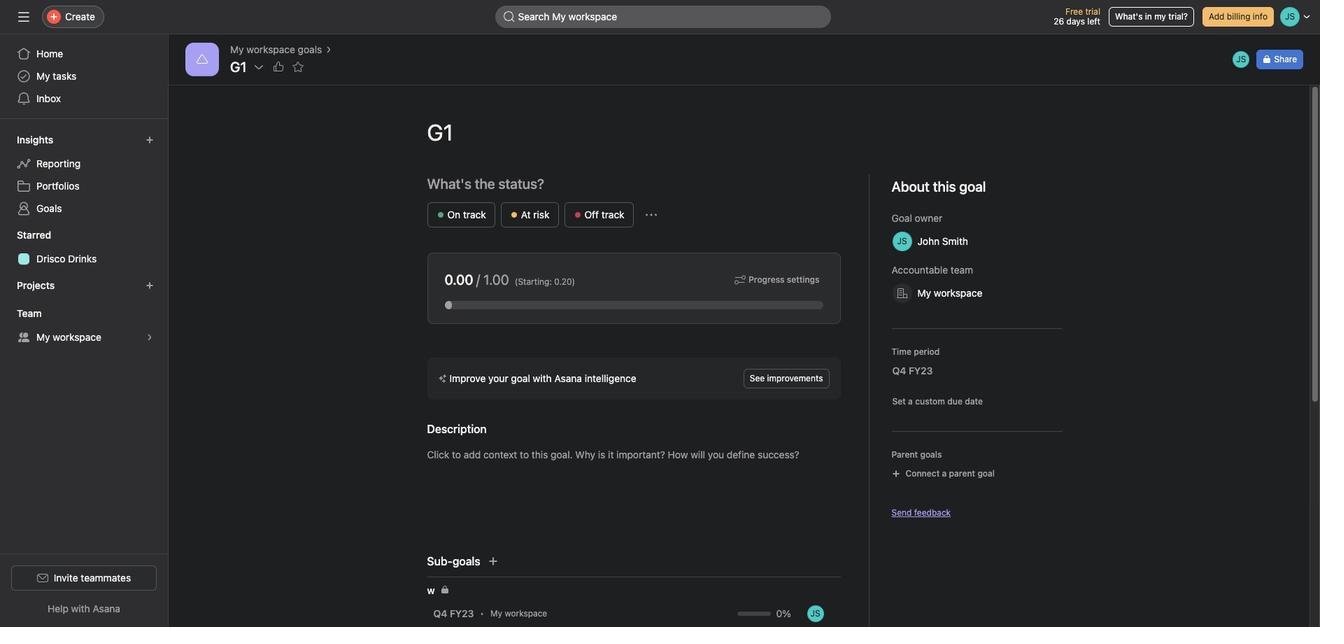 Task type: describe. For each thing, give the bounding box(es) containing it.
0 horizontal spatial js image
[[811, 605, 821, 622]]

hide sidebar image
[[18, 11, 29, 22]]

add to starred image
[[293, 62, 304, 73]]

global element
[[0, 34, 168, 118]]

teams element
[[0, 301, 168, 351]]

new project or portfolio image
[[146, 281, 154, 290]]

starred element
[[0, 223, 168, 273]]

Goal name text field
[[416, 107, 1063, 157]]



Task type: vqa. For each thing, say whether or not it's contained in the screenshot.
DIALOG
no



Task type: locate. For each thing, give the bounding box(es) containing it.
insights element
[[0, 127, 168, 223]]

new insights image
[[146, 136, 154, 144]]

0 vertical spatial js image
[[1237, 51, 1247, 68]]

show options image
[[254, 62, 265, 73]]

1 vertical spatial js image
[[811, 605, 821, 622]]

list box
[[495, 6, 831, 28]]

isinverse image
[[504, 11, 515, 22]]

0 likes. click to like this task image
[[273, 62, 284, 73]]

see details, my workspace image
[[146, 333, 154, 342]]

js image
[[1237, 51, 1247, 68], [811, 605, 821, 622]]

1 horizontal spatial js image
[[1237, 51, 1247, 68]]

add goal image
[[488, 556, 499, 567]]



